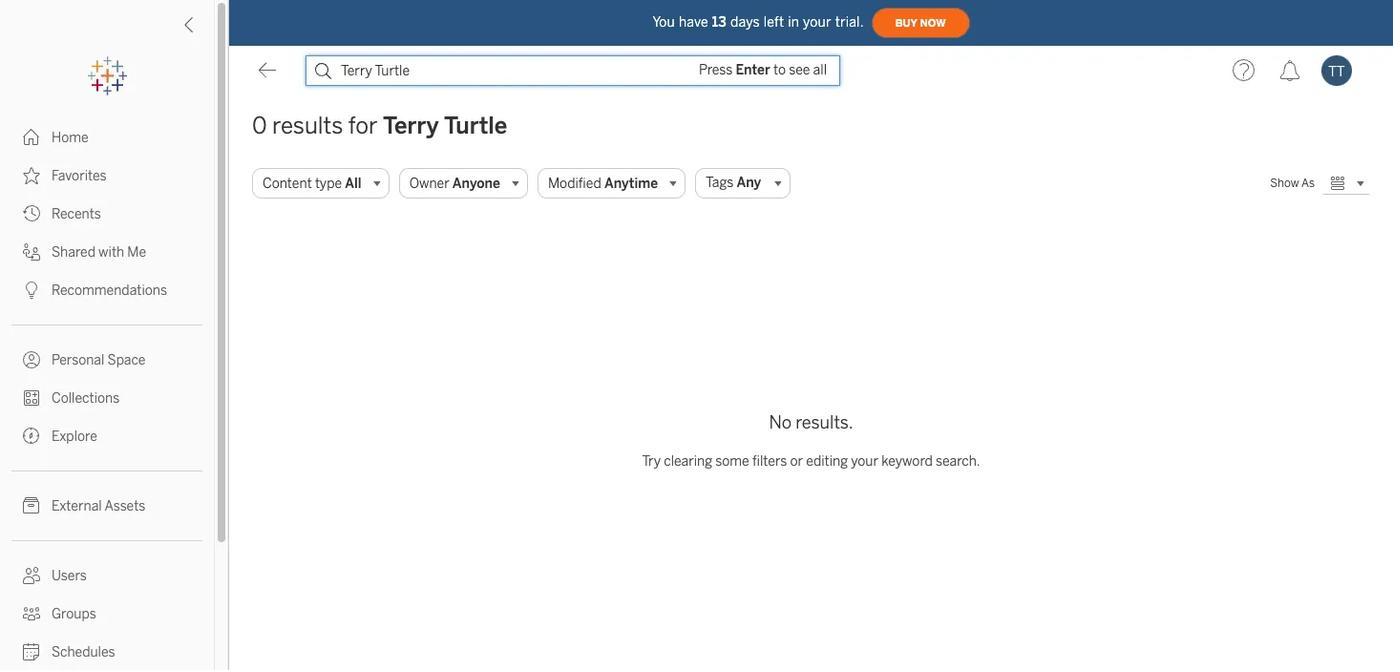Task type: vqa. For each thing, say whether or not it's contained in the screenshot.
second / from right
no



Task type: describe. For each thing, give the bounding box(es) containing it.
personal space
[[52, 352, 146, 369]]

no results. status
[[642, 411, 980, 487]]

users link
[[0, 557, 214, 595]]

by text only_f5he34f image for home
[[23, 129, 40, 146]]

you have 13 days left in your trial.
[[653, 14, 864, 30]]

schedules
[[52, 645, 115, 661]]

show
[[1270, 177, 1299, 190]]

in
[[788, 14, 799, 30]]

show as
[[1270, 177, 1315, 190]]

main navigation. press the up and down arrow keys to access links. element
[[0, 118, 214, 670]]

groups
[[52, 606, 96, 623]]

home link
[[0, 118, 214, 157]]

by text only_f5he34f image for recents
[[23, 205, 40, 222]]

schedules link
[[0, 633, 214, 670]]

recents
[[52, 206, 101, 222]]

by text only_f5he34f image for schedules
[[23, 644, 40, 661]]

type
[[315, 175, 342, 191]]

for
[[348, 112, 378, 139]]

collections
[[52, 391, 120, 407]]

as
[[1302, 177, 1315, 190]]

by text only_f5he34f image for collections
[[23, 390, 40, 407]]

me
[[127, 244, 146, 261]]

personal
[[52, 352, 104, 369]]

recommendations
[[52, 283, 167, 299]]

tags any
[[706, 175, 761, 191]]

collections link
[[0, 379, 214, 417]]

some
[[716, 454, 749, 470]]

shared
[[52, 244, 95, 261]]

content type all
[[263, 175, 362, 191]]

explore
[[52, 429, 97, 445]]

0 results for terry turtle
[[252, 112, 507, 139]]

have
[[679, 14, 708, 30]]

with
[[98, 244, 124, 261]]

users
[[52, 568, 87, 584]]

keyword
[[882, 454, 933, 470]]

left
[[764, 14, 784, 30]]

main region
[[229, 95, 1393, 670]]

assets
[[104, 498, 145, 515]]

external
[[52, 498, 102, 515]]

0
[[252, 112, 267, 139]]

your for editing
[[851, 454, 879, 470]]

trial.
[[835, 14, 864, 30]]

no results.
[[769, 413, 853, 434]]

by text only_f5he34f image for favorites
[[23, 167, 40, 184]]

by text only_f5he34f image for groups
[[23, 605, 40, 623]]

filter bar region
[[252, 168, 1263, 199]]

explore link
[[0, 417, 214, 455]]

terry
[[383, 112, 439, 139]]

search.
[[936, 454, 980, 470]]

or
[[790, 454, 803, 470]]

you
[[653, 14, 675, 30]]

by text only_f5he34f image for shared with me
[[23, 244, 40, 261]]



Task type: locate. For each thing, give the bounding box(es) containing it.
by text only_f5he34f image inside collections link
[[23, 390, 40, 407]]

favorites link
[[0, 157, 214, 195]]

4 by text only_f5he34f image from the top
[[23, 390, 40, 407]]

5 by text only_f5he34f image from the top
[[23, 498, 40, 515]]

tags
[[706, 175, 734, 191]]

1 vertical spatial your
[[851, 454, 879, 470]]

try clearing some filters or editing your keyword search.
[[642, 454, 980, 470]]

now
[[920, 17, 946, 29]]

your inside no results. status
[[851, 454, 879, 470]]

by text only_f5he34f image left recents
[[23, 205, 40, 222]]

buy now button
[[871, 8, 970, 38]]

modified anytime
[[548, 175, 658, 191]]

your right editing
[[851, 454, 879, 470]]

by text only_f5he34f image inside users link
[[23, 567, 40, 584]]

shared with me link
[[0, 233, 214, 271]]

editing
[[806, 454, 848, 470]]

content
[[263, 175, 312, 191]]

personal space link
[[0, 341, 214, 379]]

external assets link
[[0, 487, 214, 525]]

filters
[[752, 454, 787, 470]]

owner anyone
[[409, 175, 500, 191]]

1 by text only_f5he34f image from the top
[[23, 167, 40, 184]]

by text only_f5he34f image for explore
[[23, 428, 40, 445]]

buy
[[895, 17, 917, 29]]

favorites
[[52, 168, 107, 184]]

Search for views, metrics, workbooks, and more text field
[[306, 55, 840, 86]]

external assets
[[52, 498, 145, 515]]

owner
[[409, 175, 449, 191]]

5 by text only_f5he34f image from the top
[[23, 605, 40, 623]]

shared with me
[[52, 244, 146, 261]]

buy now
[[895, 17, 946, 29]]

by text only_f5he34f image left "favorites"
[[23, 167, 40, 184]]

by text only_f5he34f image left collections
[[23, 390, 40, 407]]

by text only_f5he34f image inside groups "link"
[[23, 605, 40, 623]]

no
[[769, 413, 792, 434]]

by text only_f5he34f image left the users
[[23, 567, 40, 584]]

13
[[712, 14, 727, 30]]

3 by text only_f5he34f image from the top
[[23, 351, 40, 369]]

by text only_f5he34f image left the recommendations
[[23, 282, 40, 299]]

by text only_f5he34f image for users
[[23, 567, 40, 584]]

any
[[737, 175, 761, 191]]

by text only_f5he34f image for external assets
[[23, 498, 40, 515]]

your
[[803, 14, 831, 30], [851, 454, 879, 470]]

results
[[272, 112, 343, 139]]

by text only_f5he34f image inside "personal space" link
[[23, 351, 40, 369]]

by text only_f5he34f image left explore at the bottom of page
[[23, 428, 40, 445]]

by text only_f5he34f image inside favorites link
[[23, 167, 40, 184]]

all
[[345, 175, 362, 191]]

by text only_f5he34f image left shared
[[23, 244, 40, 261]]

by text only_f5he34f image
[[23, 129, 40, 146], [23, 205, 40, 222], [23, 282, 40, 299], [23, 390, 40, 407], [23, 605, 40, 623], [23, 644, 40, 661]]

results.
[[796, 413, 853, 434]]

home
[[52, 130, 89, 146]]

anytime
[[604, 175, 658, 191]]

by text only_f5he34f image left groups on the bottom left
[[23, 605, 40, 623]]

by text only_f5he34f image inside the recents link
[[23, 205, 40, 222]]

0 vertical spatial your
[[803, 14, 831, 30]]

by text only_f5he34f image for recommendations
[[23, 282, 40, 299]]

1 by text only_f5he34f image from the top
[[23, 129, 40, 146]]

by text only_f5he34f image left external
[[23, 498, 40, 515]]

by text only_f5he34f image left home
[[23, 129, 40, 146]]

your right in at the top right
[[803, 14, 831, 30]]

by text only_f5he34f image inside explore link
[[23, 428, 40, 445]]

2 by text only_f5he34f image from the top
[[23, 205, 40, 222]]

by text only_f5he34f image
[[23, 167, 40, 184], [23, 244, 40, 261], [23, 351, 40, 369], [23, 428, 40, 445], [23, 498, 40, 515], [23, 567, 40, 584]]

groups link
[[0, 595, 214, 633]]

2 by text only_f5he34f image from the top
[[23, 244, 40, 261]]

turtle
[[444, 112, 507, 139]]

days
[[730, 14, 760, 30]]

3 by text only_f5he34f image from the top
[[23, 282, 40, 299]]

1 horizontal spatial your
[[851, 454, 879, 470]]

4 by text only_f5he34f image from the top
[[23, 428, 40, 445]]

anyone
[[452, 175, 500, 191]]

6 by text only_f5he34f image from the top
[[23, 567, 40, 584]]

modified
[[548, 175, 601, 191]]

clearing
[[664, 454, 712, 470]]

space
[[107, 352, 146, 369]]

by text only_f5he34f image for personal space
[[23, 351, 40, 369]]

your for in
[[803, 14, 831, 30]]

by text only_f5he34f image inside external assets link
[[23, 498, 40, 515]]

recents link
[[0, 195, 214, 233]]

6 by text only_f5he34f image from the top
[[23, 644, 40, 661]]

try
[[642, 454, 661, 470]]

by text only_f5he34f image left personal
[[23, 351, 40, 369]]

by text only_f5he34f image inside schedules link
[[23, 644, 40, 661]]

by text only_f5he34f image inside recommendations link
[[23, 282, 40, 299]]

recommendations link
[[0, 271, 214, 309]]

by text only_f5he34f image left schedules
[[23, 644, 40, 661]]

navigation panel element
[[0, 57, 214, 670]]

by text only_f5he34f image inside home "link"
[[23, 129, 40, 146]]

0 horizontal spatial your
[[803, 14, 831, 30]]

by text only_f5he34f image inside shared with me link
[[23, 244, 40, 261]]



